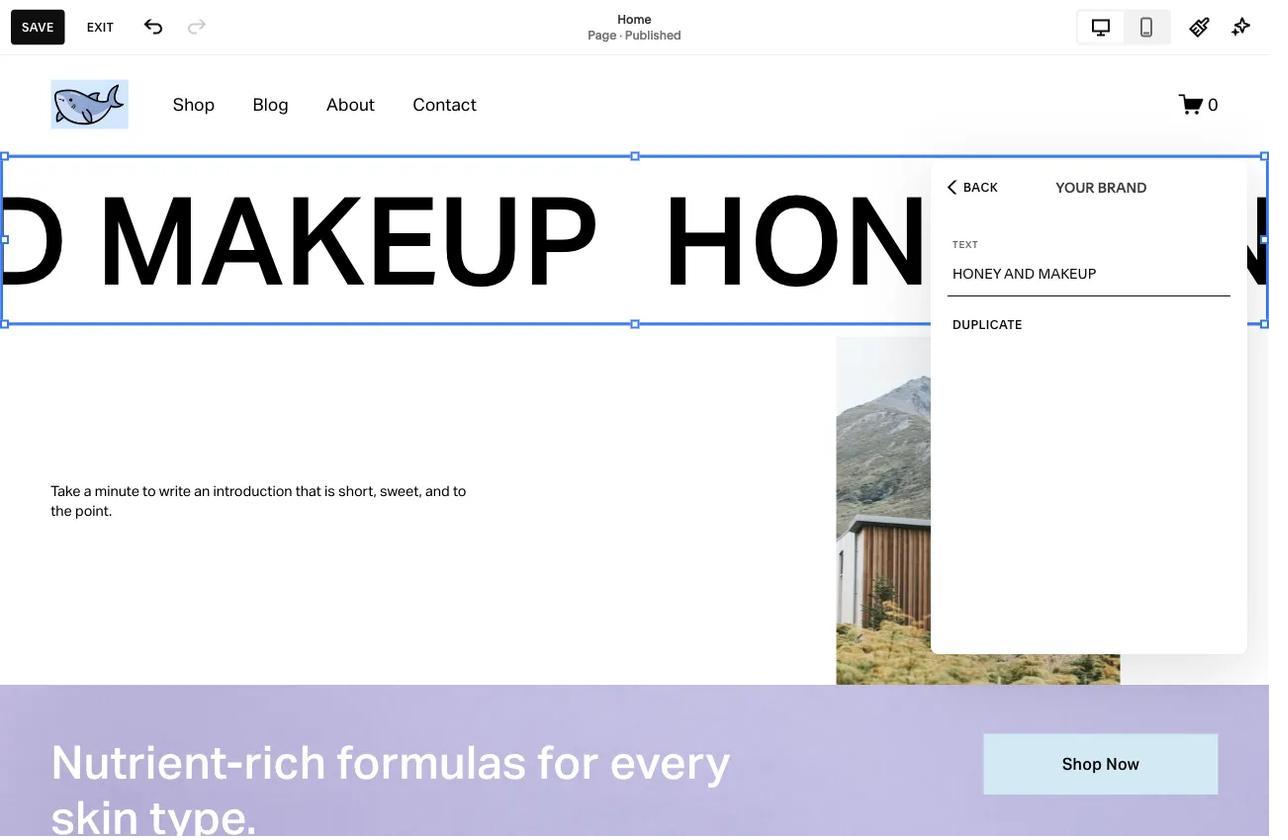 Task type: vqa. For each thing, say whether or not it's contained in the screenshot.
to to the bottom
no



Task type: describe. For each thing, give the bounding box(es) containing it.
contacts
[[33, 228, 101, 247]]

marketing link
[[33, 192, 220, 215]]

contacts link
[[33, 227, 220, 250]]

save
[[22, 20, 54, 34]]

rubyanndersson@gmail.com
[[79, 755, 239, 769]]

home
[[617, 12, 652, 26]]

·
[[619, 28, 622, 42]]

ruby anderson rubyanndersson@gmail.com
[[79, 739, 239, 769]]

anderson
[[110, 739, 165, 753]]

ra
[[40, 747, 57, 761]]

brand
[[1098, 179, 1147, 196]]

analytics
[[33, 263, 102, 282]]

your brand
[[1056, 179, 1147, 196]]

help
[[33, 675, 68, 694]]

back
[[963, 180, 998, 194]]

selling link
[[33, 157, 220, 180]]

save button
[[11, 9, 65, 45]]



Task type: locate. For each thing, give the bounding box(es) containing it.
text
[[953, 238, 979, 250]]

exit button
[[76, 9, 125, 45]]

back button
[[942, 166, 1004, 209]]

website link
[[33, 122, 220, 145]]

ruby
[[79, 739, 107, 753]]

page
[[588, 28, 617, 42]]

website
[[33, 123, 94, 142]]

home page · published
[[588, 12, 681, 42]]

marketing
[[33, 193, 109, 212]]

duplicate button
[[953, 308, 1023, 343]]

published
[[625, 28, 681, 42]]

selling
[[33, 158, 84, 177]]

duplicate
[[953, 318, 1023, 332]]

tab list
[[1078, 11, 1169, 43]]

None text field
[[953, 252, 1226, 296]]

exit
[[87, 20, 114, 34]]

help link
[[33, 674, 68, 695]]

your
[[1056, 179, 1094, 196]]

analytics link
[[33, 262, 220, 285]]



